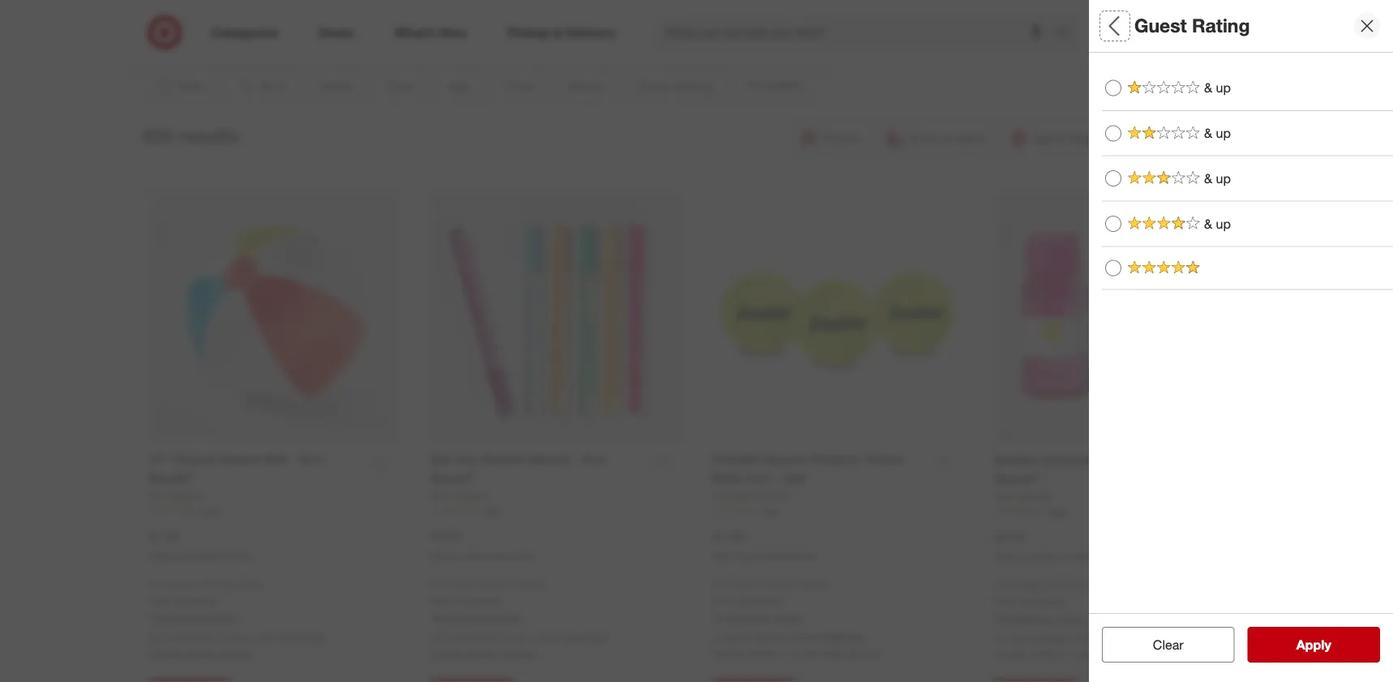 Task type: locate. For each thing, give the bounding box(es) containing it.
only for $1.50
[[148, 578, 168, 590]]

0 horizontal spatial ready
[[713, 646, 745, 660]]

purchased down $1.50
[[176, 550, 222, 562]]

oakridge for $1.50
[[280, 630, 326, 644]]

ready for $4.00
[[995, 647, 1027, 661]]

exclusions for $1.99
[[717, 610, 771, 624]]

shipping
[[174, 593, 217, 607], [456, 593, 499, 607], [738, 593, 782, 607], [1020, 594, 1064, 608]]

check
[[148, 646, 181, 660], [430, 646, 463, 660]]

2 only ships with $35 orders free shipping * * exclusions apply. not available at san jose oakridge check nearby stores from the left
[[430, 578, 608, 660]]

$35 down $1.99 when purchased online
[[782, 578, 797, 590]]

orders for $1.99
[[800, 578, 828, 590]]

helmets
[[1127, 141, 1170, 156]]

None radio
[[1105, 260, 1122, 276]]

1 horizontal spatial deals
[[1199, 85, 1228, 99]]

up
[[1216, 80, 1231, 96], [1216, 125, 1231, 141], [1216, 170, 1231, 186], [1216, 216, 1231, 232]]

ships for $5.00
[[453, 578, 476, 590]]

ships
[[171, 578, 194, 590], [453, 578, 476, 590], [735, 578, 758, 590], [1017, 579, 1040, 591]]

orders down the $5.00 when purchased online
[[518, 578, 546, 590]]

0 horizontal spatial check nearby stores button
[[148, 645, 253, 661]]

424
[[763, 504, 779, 516]]

only ships with $35 orders free shipping * * exclusions apply. in stock at  san jose oakridge ready within 2 hours with pickup
[[713, 578, 880, 660], [995, 579, 1163, 661]]

oakridge for $5.00
[[562, 630, 608, 644]]

purchased inside $1.99 when purchased online
[[740, 550, 787, 562]]

only down $4.00
[[995, 579, 1015, 591]]

when down $5.00
[[430, 550, 456, 562]]

0 horizontal spatial not
[[148, 630, 166, 644]]

0 horizontal spatial hours
[[790, 646, 819, 660]]

when down $1.50
[[148, 550, 173, 562]]

2 for $4.00
[[1063, 647, 1070, 661]]

1 horizontal spatial check
[[430, 646, 463, 660]]

1 horizontal spatial within
[[1030, 647, 1060, 661]]

apply.
[[209, 610, 240, 624], [492, 610, 522, 624], [774, 610, 804, 624], [1056, 611, 1087, 625]]

& up radio up adult
[[1105, 170, 1122, 187]]

0 horizontal spatial 2
[[781, 646, 787, 660]]

& up radio up bike
[[1105, 125, 1122, 141]]

orders for $5.00
[[518, 578, 546, 590]]

$35
[[217, 578, 233, 590], [499, 578, 515, 590], [782, 578, 797, 590], [1064, 579, 1079, 591]]

1 nearby from the left
[[184, 646, 219, 660]]

check nearby stores button
[[148, 645, 253, 661], [430, 645, 535, 661]]

deals up "cyber"
[[1102, 64, 1144, 82]]

4 up from the top
[[1216, 216, 1231, 232]]

hours for $1.99
[[790, 646, 819, 660]]

results right see
[[1307, 637, 1349, 652]]

exclusions down the $4.00 when purchased online
[[999, 611, 1053, 625]]

not for $5.00
[[430, 630, 449, 644]]

1 horizontal spatial ready
[[995, 647, 1027, 661]]

$35 down $1.50 when purchased online
[[217, 578, 233, 590]]

1 check nearby stores button from the left
[[148, 645, 253, 661]]

1 horizontal spatial available
[[452, 630, 496, 644]]

ships for $4.00
[[1017, 579, 1040, 591]]

free
[[148, 593, 171, 607], [430, 593, 453, 607], [713, 593, 735, 607], [995, 594, 1017, 608]]

1 horizontal spatial all
[[1184, 85, 1196, 99]]

filters
[[1130, 14, 1180, 37]]

results right the 624
[[178, 124, 239, 147]]

2
[[781, 646, 787, 660], [1063, 647, 1070, 661]]

$35 for $4.00
[[1064, 579, 1079, 591]]

2 vertical spatial & up radio
[[1105, 170, 1122, 187]]

purchased inside the $5.00 when purchased online
[[458, 550, 505, 562]]

only ships with $35 orders free shipping * * exclusions apply. not available at san jose oakridge check nearby stores for $5.00
[[430, 578, 608, 660]]

san
[[229, 630, 249, 644], [512, 630, 531, 644], [769, 630, 788, 644], [1051, 630, 1071, 645]]

deals
[[1102, 64, 1144, 82], [1199, 85, 1228, 99]]

only down $1.50
[[148, 578, 168, 590]]

online inside $1.50 when purchased online
[[225, 550, 251, 562]]

ships down the $4.00 when purchased online
[[1017, 579, 1040, 591]]

1 horizontal spatial only ships with $35 orders free shipping * * exclusions apply. not available at san jose oakridge check nearby stores
[[430, 578, 608, 660]]

&
[[1204, 80, 1213, 96], [1204, 125, 1213, 141], [1204, 170, 1213, 186], [1204, 216, 1213, 232]]

exclusions down $1.99 when purchased online
[[717, 610, 771, 624]]

available
[[169, 630, 213, 644], [452, 630, 496, 644]]

online down 1334 link
[[1072, 550, 1098, 562]]

shipping down the $5.00 when purchased online
[[456, 593, 499, 607]]

exclusions apply. link down $1.50 when purchased online
[[152, 610, 240, 624]]

2 nearby from the left
[[466, 646, 501, 660]]

free down $5.00
[[430, 593, 453, 607]]

1 vertical spatial & up radio
[[1105, 125, 1122, 141]]

only ships with $35 orders free shipping * * exclusions apply. in stock at  san jose oakridge ready within 2 hours with pickup down $1.99 when purchased online
[[713, 578, 880, 660]]

free down $1.99
[[713, 593, 735, 607]]

exclusions apply. link down the $5.00 when purchased online
[[434, 610, 522, 624]]

1 vertical spatial all
[[1184, 85, 1196, 99]]

apply. for $4.00
[[1056, 611, 1087, 625]]

exclusions
[[152, 610, 206, 624], [434, 610, 489, 624], [717, 610, 771, 624], [999, 611, 1053, 625]]

0 horizontal spatial pickup
[[846, 646, 880, 660]]

only down $1.99
[[713, 578, 732, 590]]

exclusions apply. link for $1.99
[[717, 610, 804, 624]]

apply. down the $5.00 when purchased online
[[492, 610, 522, 624]]

not for $1.50
[[148, 630, 166, 644]]

oakridge for $1.99
[[819, 630, 865, 644]]

2 & from the top
[[1204, 125, 1213, 141]]

deals right the monday;
[[1199, 85, 1228, 99]]

san for $1.50
[[229, 630, 249, 644]]

shipping down $1.99 when purchased online
[[738, 593, 782, 607]]

exclusions down the $5.00 when purchased online
[[434, 610, 489, 624]]

0 vertical spatial & up radio
[[1105, 80, 1122, 96]]

cyber
[[1102, 85, 1133, 99]]

only ships with $35 orders free shipping * * exclusions apply. not available at san jose oakridge check nearby stores
[[148, 578, 326, 660], [430, 578, 608, 660]]

with for $1.99
[[761, 578, 779, 590]]

when
[[148, 550, 173, 562], [430, 550, 456, 562], [713, 550, 738, 562], [995, 550, 1020, 562]]

only for $4.00
[[995, 579, 1015, 591]]

1 horizontal spatial check nearby stores button
[[430, 645, 535, 661]]

online for $1.50
[[225, 550, 251, 562]]

oakridge for $4.00
[[1101, 630, 1148, 645]]

2 up from the top
[[1216, 125, 1231, 141]]

available for $1.50
[[169, 630, 213, 644]]

orders
[[235, 578, 263, 590], [518, 578, 546, 590], [800, 578, 828, 590], [1082, 579, 1110, 591]]

exclusions apply. link down the $4.00 when purchased online
[[999, 611, 1087, 625]]

purchased inside $1.50 when purchased online
[[176, 550, 222, 562]]

0 horizontal spatial stores
[[222, 646, 253, 660]]

1 horizontal spatial stores
[[504, 646, 535, 660]]

shipping down the $4.00 when purchased online
[[1020, 594, 1064, 608]]

2 & up radio from the top
[[1105, 125, 1122, 141]]

all left filters
[[1102, 14, 1125, 37]]

clear inside all filters dialog
[[1145, 637, 1176, 652]]

1 stores from the left
[[222, 646, 253, 660]]

only down $5.00
[[430, 578, 450, 590]]

purchased for $1.50
[[176, 550, 222, 562]]

2 not from the left
[[430, 630, 449, 644]]

age adult
[[1102, 177, 1131, 212]]

1434 link
[[148, 503, 398, 517]]

type
[[1102, 121, 1137, 139]]

online inside $1.99 when purchased online
[[789, 550, 816, 562]]

0 horizontal spatial only ships with $35 orders free shipping * * exclusions apply. in stock at  san jose oakridge ready within 2 hours with pickup
[[713, 578, 880, 660]]

2 check nearby stores button from the left
[[430, 645, 535, 661]]

when down $4.00
[[995, 550, 1020, 562]]

purchased inside the $4.00 when purchased online
[[1023, 550, 1069, 562]]

1 horizontal spatial hours
[[1073, 647, 1101, 661]]

online for $1.99
[[789, 550, 816, 562]]

jose
[[252, 630, 276, 644], [535, 630, 559, 644], [792, 630, 816, 644], [1074, 630, 1098, 645]]

purchased down $1.99
[[740, 550, 787, 562]]

when inside the $4.00 when purchased online
[[995, 550, 1020, 562]]

0 horizontal spatial check
[[148, 646, 181, 660]]

when for $1.99
[[713, 550, 738, 562]]

when inside $1.99 when purchased online
[[713, 550, 738, 562]]

online down 1434 link
[[225, 550, 251, 562]]

shipping for $4.00
[[1020, 594, 1064, 608]]

online for $4.00
[[1072, 550, 1098, 562]]

all inside deals cyber monday; all deals
[[1184, 85, 1196, 99]]

when inside $1.50 when purchased online
[[148, 550, 173, 562]]

nearby
[[184, 646, 219, 660], [466, 646, 501, 660]]

0 horizontal spatial available
[[169, 630, 213, 644]]

$1.99
[[713, 528, 744, 544]]

exclusions for $5.00
[[434, 610, 489, 624]]

guest rating
[[1135, 14, 1250, 37]]

deals cyber monday; all deals
[[1102, 64, 1228, 99]]

ships down $1.99 when purchased online
[[735, 578, 758, 590]]

orders down $1.99 when purchased online
[[800, 578, 828, 590]]

guest
[[1135, 14, 1187, 37]]

pickup for $4.00
[[1129, 647, 1163, 661]]

price
[[1102, 240, 1140, 258]]

ships down $1.50 when purchased online
[[171, 578, 194, 590]]

1 vertical spatial results
[[1307, 637, 1349, 652]]

$35 down the $4.00 when purchased online
[[1064, 579, 1079, 591]]

1 clear from the left
[[1145, 637, 1176, 652]]

orders down $1.50 when purchased online
[[235, 578, 263, 590]]

purchased down $4.00
[[1023, 550, 1069, 562]]

0 horizontal spatial results
[[178, 124, 239, 147]]

1 horizontal spatial results
[[1307, 637, 1349, 652]]

0 horizontal spatial in
[[713, 630, 722, 644]]

1 horizontal spatial only ships with $35 orders free shipping * * exclusions apply. in stock at  san jose oakridge ready within 2 hours with pickup
[[995, 579, 1163, 661]]

424 link
[[713, 503, 962, 517]]

clear all
[[1145, 637, 1192, 652]]

1 not from the left
[[148, 630, 166, 644]]

4 & up from the top
[[1204, 216, 1231, 232]]

online down 1767 link in the bottom left of the page
[[507, 550, 533, 562]]

shipping for $1.50
[[174, 593, 217, 607]]

hours
[[790, 646, 819, 660], [1073, 647, 1101, 661]]

exclusions apply. link down $1.99 when purchased online
[[717, 610, 804, 624]]

pickup
[[846, 646, 880, 660], [1129, 647, 1163, 661]]

purchased down $5.00
[[458, 550, 505, 562]]

within
[[748, 646, 778, 660], [1030, 647, 1060, 661]]

1 only ships with $35 orders free shipping * * exclusions apply. not available at san jose oakridge check nearby stores from the left
[[148, 578, 326, 660]]

online inside the $5.00 when purchased online
[[507, 550, 533, 562]]

free down $4.00
[[995, 594, 1017, 608]]

age
[[1102, 177, 1131, 196]]

exclusions apply. link for $4.00
[[999, 611, 1087, 625]]

purchased
[[176, 550, 222, 562], [458, 550, 505, 562], [740, 550, 787, 562], [1023, 550, 1069, 562]]

only ships with $35 orders free shipping * * exclusions apply. in stock at  san jose oakridge ready within 2 hours with pickup down the $4.00 when purchased online
[[995, 579, 1163, 661]]

in for $4.00
[[995, 630, 1004, 645]]

1 check from the left
[[148, 646, 181, 660]]

1334
[[1045, 505, 1067, 517]]

3 up from the top
[[1216, 170, 1231, 186]]

1 horizontal spatial 2
[[1063, 647, 1070, 661]]

& up
[[1204, 80, 1231, 96], [1204, 125, 1231, 141], [1204, 170, 1231, 186], [1204, 216, 1231, 232]]

free down $1.50
[[148, 593, 171, 607]]

all
[[1102, 14, 1125, 37], [1184, 85, 1196, 99]]

apply
[[1297, 637, 1332, 652]]

1 horizontal spatial pickup
[[1129, 647, 1163, 661]]

online inside the $4.00 when purchased online
[[1072, 550, 1098, 562]]

ships for $1.50
[[171, 578, 194, 590]]

only
[[148, 578, 168, 590], [430, 578, 450, 590], [713, 578, 732, 590], [995, 579, 1015, 591]]

online
[[225, 550, 251, 562], [507, 550, 533, 562], [789, 550, 816, 562], [1072, 550, 1098, 562]]

3 & from the top
[[1204, 170, 1213, 186]]

& up radio up type
[[1105, 80, 1122, 96]]

clear button
[[1102, 627, 1235, 663]]

clear
[[1145, 637, 1176, 652], [1153, 637, 1184, 652]]

624
[[142, 124, 173, 147]]

& up radio
[[1105, 80, 1122, 96], [1105, 125, 1122, 141], [1105, 170, 1122, 187]]

apply. down $1.50 when purchased online
[[209, 610, 240, 624]]

1 available from the left
[[169, 630, 213, 644]]

$35 for $1.50
[[217, 578, 233, 590]]

ships down the $5.00 when purchased online
[[453, 578, 476, 590]]

0 horizontal spatial stock
[[725, 630, 753, 644]]

in for $1.99
[[713, 630, 722, 644]]

0 horizontal spatial only ships with $35 orders free shipping * * exclusions apply. not available at san jose oakridge check nearby stores
[[148, 578, 326, 660]]

online down 424 link
[[789, 550, 816, 562]]

0 horizontal spatial within
[[748, 646, 778, 660]]

2 for $1.99
[[781, 646, 787, 660]]

monday;
[[1136, 85, 1180, 99]]

clear inside the guest rating dialog
[[1153, 637, 1184, 652]]

1 horizontal spatial in
[[995, 630, 1004, 645]]

2 clear from the left
[[1153, 637, 1184, 652]]

0 vertical spatial all
[[1102, 14, 1125, 37]]

exclusions apply. link
[[152, 610, 240, 624], [434, 610, 522, 624], [717, 610, 804, 624], [999, 611, 1087, 625]]

1 horizontal spatial nearby
[[466, 646, 501, 660]]

nearby for $1.50
[[184, 646, 219, 660]]

when down $1.99
[[713, 550, 738, 562]]

exclusions down $1.50 when purchased online
[[152, 610, 206, 624]]

at
[[217, 630, 226, 644], [499, 630, 508, 644], [756, 630, 766, 644], [1038, 630, 1048, 645]]

*
[[217, 593, 221, 607], [499, 593, 503, 607], [782, 593, 786, 607], [1064, 594, 1068, 608], [148, 610, 152, 624], [430, 610, 434, 624], [713, 610, 717, 624], [995, 611, 999, 625]]

1 horizontal spatial not
[[430, 630, 449, 644]]

in
[[713, 630, 722, 644], [995, 630, 1004, 645]]

0 vertical spatial results
[[178, 124, 239, 147]]

type bike helmets
[[1102, 121, 1170, 156]]

not
[[148, 630, 166, 644], [430, 630, 449, 644]]

clear for clear
[[1153, 637, 1184, 652]]

apply. down the $4.00 when purchased online
[[1056, 611, 1087, 625]]

2 stores from the left
[[504, 646, 535, 660]]

1 horizontal spatial stock
[[1007, 630, 1035, 645]]

shipping down $1.50 when purchased online
[[174, 593, 217, 607]]

0 horizontal spatial deals
[[1102, 64, 1144, 82]]

$1.50
[[148, 528, 180, 544]]

ready for $1.99
[[713, 646, 745, 660]]

free for $5.00
[[430, 593, 453, 607]]

when inside the $5.00 when purchased online
[[430, 550, 456, 562]]

san for $1.99
[[769, 630, 788, 644]]

$35 down the $5.00 when purchased online
[[499, 578, 515, 590]]

orders down the $4.00 when purchased online
[[1082, 579, 1110, 591]]

see
[[1280, 637, 1303, 652]]

results
[[178, 124, 239, 147], [1307, 637, 1349, 652]]

stores
[[222, 646, 253, 660], [504, 646, 535, 660]]

purchased for $1.99
[[740, 550, 787, 562]]

0 horizontal spatial all
[[1102, 14, 1125, 37]]

apply. down $1.99 when purchased online
[[774, 610, 804, 624]]

$35 for $1.99
[[782, 578, 797, 590]]

2 available from the left
[[452, 630, 496, 644]]

with
[[196, 578, 214, 590], [479, 578, 497, 590], [761, 578, 779, 590], [1043, 579, 1061, 591], [822, 646, 843, 660], [1105, 647, 1126, 661]]

oakridge
[[280, 630, 326, 644], [562, 630, 608, 644], [819, 630, 865, 644], [1101, 630, 1148, 645]]

stock
[[725, 630, 753, 644], [1007, 630, 1035, 645]]

Include out of stock checkbox
[[1102, 466, 1118, 482]]

1 up from the top
[[1216, 80, 1231, 96]]

results inside "button"
[[1307, 637, 1349, 652]]

apply. for $5.00
[[492, 610, 522, 624]]

all filters dialog
[[1089, 0, 1393, 682]]

up for second & up option
[[1216, 125, 1231, 141]]

$5.00 when purchased online
[[430, 528, 533, 562]]

ready
[[713, 646, 745, 660], [995, 647, 1027, 661]]

0 horizontal spatial nearby
[[184, 646, 219, 660]]

2 check from the left
[[430, 646, 463, 660]]

all right the monday;
[[1184, 85, 1196, 99]]

exclusions for $4.00
[[999, 611, 1053, 625]]



Task type: vqa. For each thing, say whether or not it's contained in the screenshot.
orders corresponding to $5.00
yes



Task type: describe. For each thing, give the bounding box(es) containing it.
nearby for $5.00
[[466, 646, 501, 660]]

pickup for $1.99
[[846, 646, 880, 660]]

exclusions for $1.50
[[152, 610, 206, 624]]

within for $1.99
[[748, 646, 778, 660]]

check nearby stores button for $1.50
[[148, 645, 253, 661]]

jose for $5.00
[[535, 630, 559, 644]]

guest rating dialog
[[1089, 0, 1393, 682]]

apply button
[[1248, 627, 1380, 663]]

1 vertical spatial deals
[[1199, 85, 1228, 99]]

jose for $1.50
[[252, 630, 276, 644]]

only for $1.99
[[713, 578, 732, 590]]

see results
[[1280, 637, 1349, 652]]

apply. for $1.99
[[774, 610, 804, 624]]

ships for $1.99
[[735, 578, 758, 590]]

jose for $4.00
[[1074, 630, 1098, 645]]

with for $4.00
[[1043, 579, 1061, 591]]

only ships with $35 orders free shipping * * exclusions apply. in stock at  san jose oakridge ready within 2 hours with pickup for $1.99
[[713, 578, 880, 660]]

1 & up radio from the top
[[1105, 80, 1122, 96]]

hours for $4.00
[[1073, 647, 1101, 661]]

san for $4.00
[[1051, 630, 1071, 645]]

all
[[1179, 637, 1192, 652]]

see results button
[[1248, 627, 1380, 663]]

& up radio
[[1105, 216, 1122, 232]]

with for $1.50
[[196, 578, 214, 590]]

up for third & up option from the top of the the guest rating dialog
[[1216, 170, 1231, 186]]

online for $5.00
[[507, 550, 533, 562]]

$5.00
[[430, 528, 462, 544]]

rating
[[1192, 14, 1250, 37]]

within for $4.00
[[1030, 647, 1060, 661]]

free for $1.50
[[148, 593, 171, 607]]

search button
[[1048, 15, 1087, 54]]

with for $5.00
[[479, 578, 497, 590]]

$4.00
[[995, 529, 1026, 545]]

results for see results
[[1307, 637, 1349, 652]]

at for $1.99
[[756, 630, 766, 644]]

orders for $4.00
[[1082, 579, 1110, 591]]

check for $1.50
[[148, 646, 181, 660]]

$1.99 when purchased online
[[713, 528, 816, 562]]

apply. for $1.50
[[209, 610, 240, 624]]

bike
[[1102, 141, 1124, 156]]

check for $5.00
[[430, 646, 463, 660]]

4 & from the top
[[1204, 216, 1213, 232]]

3 & up from the top
[[1204, 170, 1231, 186]]

available for $5.00
[[452, 630, 496, 644]]

exclusions apply. link for $1.50
[[152, 610, 240, 624]]

check nearby stores button for $5.00
[[430, 645, 535, 661]]

san for $5.00
[[512, 630, 531, 644]]

shipping for $1.99
[[738, 593, 782, 607]]

$1.50 when purchased online
[[148, 528, 251, 562]]

when for $5.00
[[430, 550, 456, 562]]

1767 link
[[430, 503, 680, 517]]

purchased for $5.00
[[458, 550, 505, 562]]

sponsored
[[1135, 39, 1183, 51]]

stock for $1.99
[[725, 630, 753, 644]]

What can we help you find? suggestions appear below search field
[[655, 15, 1059, 50]]

stock for $4.00
[[1007, 630, 1035, 645]]

exclusions apply. link for $5.00
[[434, 610, 522, 624]]

adult
[[1102, 198, 1129, 212]]

up for third & up option from the bottom of the the guest rating dialog
[[1216, 80, 1231, 96]]

up for & up radio
[[1216, 216, 1231, 232]]

at for $1.50
[[217, 630, 226, 644]]

only ships with $35 orders free shipping * * exclusions apply. not available at san jose oakridge check nearby stores for $1.50
[[148, 578, 326, 660]]

results for 624 results
[[178, 124, 239, 147]]

price button
[[1102, 223, 1393, 280]]

shipping for $5.00
[[456, 593, 499, 607]]

clear for clear all
[[1145, 637, 1176, 652]]

free for $4.00
[[995, 594, 1017, 608]]

when for $1.50
[[148, 550, 173, 562]]

1767
[[481, 504, 502, 516]]

clear all button
[[1102, 627, 1235, 663]]

2 & up from the top
[[1204, 125, 1231, 141]]

purchased for $4.00
[[1023, 550, 1069, 562]]

search
[[1048, 26, 1087, 42]]

at for $4.00
[[1038, 630, 1048, 645]]

$35 for $5.00
[[499, 578, 515, 590]]

jose for $1.99
[[792, 630, 816, 644]]

free for $1.99
[[713, 593, 735, 607]]

all filters
[[1102, 14, 1180, 37]]

orders for $1.50
[[235, 578, 263, 590]]

0 vertical spatial deals
[[1102, 64, 1144, 82]]

1 & from the top
[[1204, 80, 1213, 96]]

stores for $1.50
[[222, 646, 253, 660]]

only for $5.00
[[430, 578, 450, 590]]

$4.00 when purchased online
[[995, 529, 1098, 562]]

624 results
[[142, 124, 239, 147]]

only ships with $35 orders free shipping * * exclusions apply. in stock at  san jose oakridge ready within 2 hours with pickup for $4.00
[[995, 579, 1163, 661]]

advertisement region
[[210, 0, 1183, 38]]

1 & up from the top
[[1204, 80, 1231, 96]]

1434
[[198, 504, 220, 516]]

3 & up radio from the top
[[1105, 170, 1122, 187]]

when for $4.00
[[995, 550, 1020, 562]]

at for $5.00
[[499, 630, 508, 644]]

1334 link
[[995, 504, 1245, 518]]

stores for $5.00
[[504, 646, 535, 660]]



